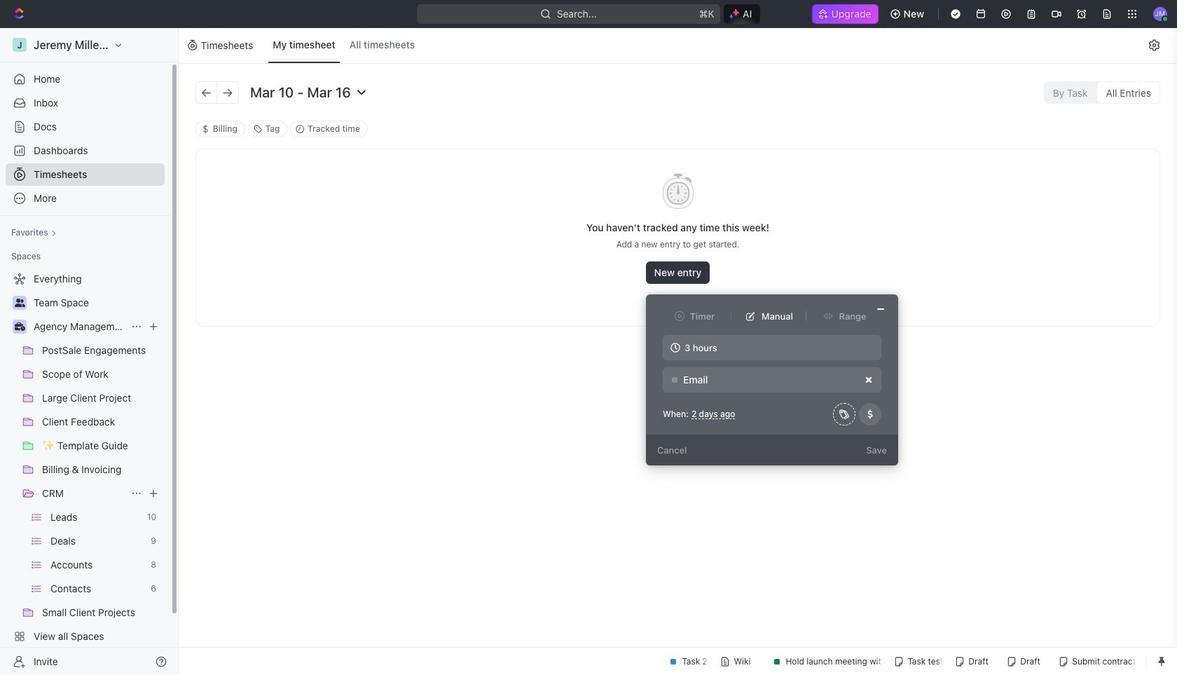 Task type: locate. For each thing, give the bounding box(es) containing it.
business time image
[[14, 322, 25, 331]]

tree
[[6, 268, 165, 672]]



Task type: describe. For each thing, give the bounding box(es) containing it.
Enter time e.g. 3 hours 20 mins text field
[[663, 335, 882, 360]]

tree inside sidebar navigation
[[6, 268, 165, 672]]

sidebar navigation
[[0, 28, 179, 675]]



Task type: vqa. For each thing, say whether or not it's contained in the screenshot.
business time image
yes



